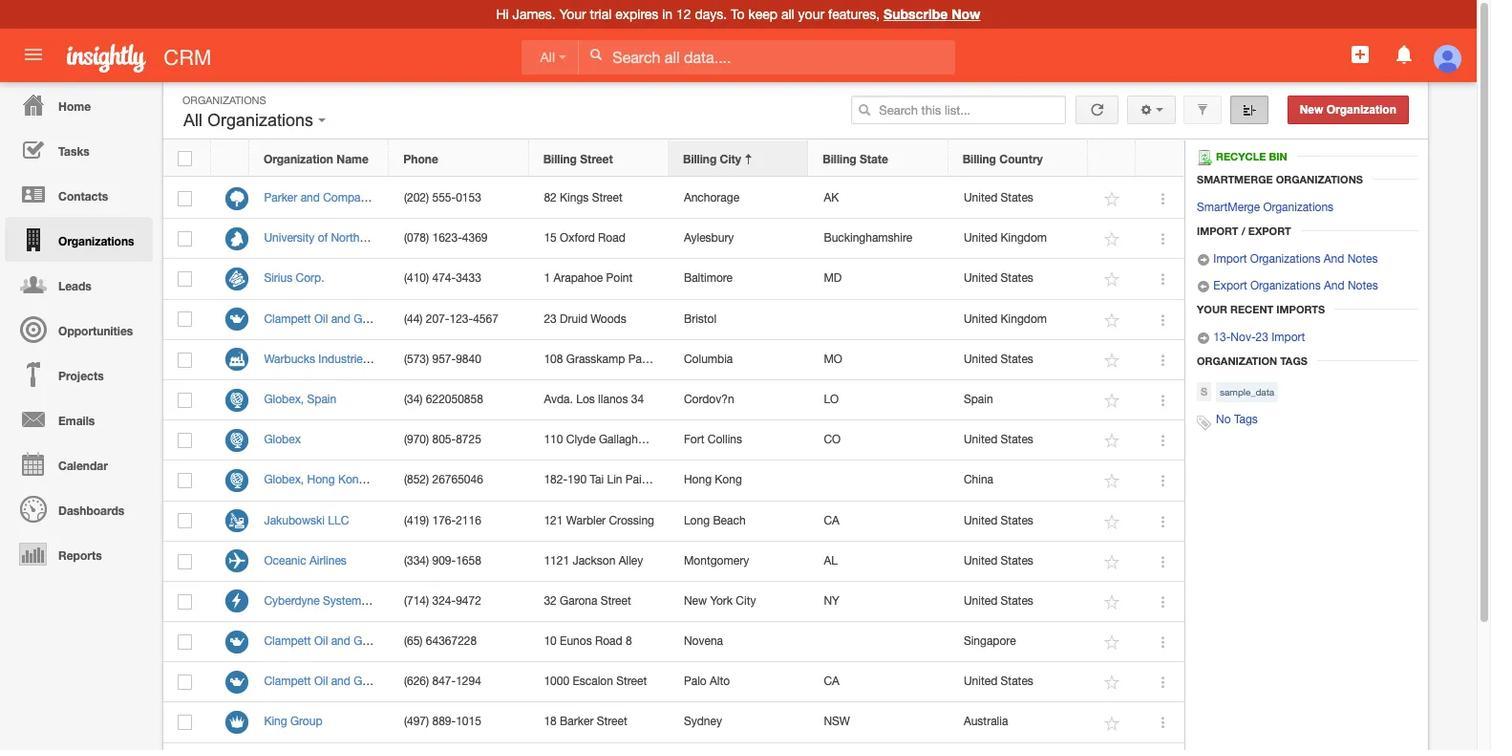 Task type: locate. For each thing, give the bounding box(es) containing it.
kingdom down country
[[1001, 231, 1047, 245]]

None checkbox
[[178, 191, 192, 206], [178, 231, 192, 247], [178, 272, 192, 287], [178, 312, 192, 327], [178, 352, 192, 368], [178, 393, 192, 408], [178, 514, 192, 529], [178, 554, 192, 569], [178, 634, 192, 650], [178, 675, 192, 690], [178, 191, 192, 206], [178, 231, 192, 247], [178, 272, 192, 287], [178, 312, 192, 327], [178, 352, 192, 368], [178, 393, 192, 408], [178, 514, 192, 529], [178, 554, 192, 569], [178, 634, 192, 650], [178, 675, 192, 690]]

and up "industries"
[[331, 312, 351, 325]]

warbucks
[[264, 352, 315, 366]]

new organization
[[1300, 103, 1397, 117]]

2 billing from the left
[[683, 152, 717, 166]]

5 united states cell from the top
[[949, 501, 1089, 542]]

spain up china
[[964, 393, 993, 406]]

new york city cell
[[669, 582, 809, 622]]

lin
[[607, 473, 623, 487]]

8 united from the top
[[964, 554, 998, 567]]

row containing globex, hong kong
[[163, 461, 1185, 501]]

108 grasskamp parkway cell
[[529, 340, 672, 380]]

0 vertical spatial ca cell
[[809, 501, 949, 542]]

5 row from the top
[[163, 300, 1185, 340]]

5 united states from the top
[[964, 514, 1034, 527]]

0 vertical spatial all
[[540, 50, 555, 65]]

organizations up leads link
[[58, 234, 134, 248]]

8 row from the top
[[163, 421, 1185, 461]]

calendar
[[58, 459, 108, 473]]

ca cell up "nsw" at the bottom right of the page
[[809, 662, 949, 703]]

0 horizontal spatial spain
[[307, 393, 337, 406]]

row up bristol
[[163, 259, 1185, 300]]

road right pai on the left bottom of the page
[[645, 473, 672, 487]]

13 row from the top
[[163, 622, 1185, 662]]

0 horizontal spatial export
[[1214, 279, 1248, 293]]

hong
[[307, 473, 335, 487], [684, 473, 712, 487]]

1 horizontal spatial all
[[540, 50, 555, 65]]

1 vertical spatial clampett
[[264, 635, 311, 648]]

82
[[544, 191, 557, 204]]

and right parker
[[301, 191, 320, 204]]

no tags link
[[1216, 413, 1258, 426]]

pai
[[626, 473, 642, 487]]

and for singapore
[[331, 635, 351, 648]]

row up the anchorage
[[163, 140, 1184, 177]]

tags
[[1281, 355, 1308, 367]]

1 united states cell from the top
[[949, 179, 1089, 219]]

5 states from the top
[[1001, 514, 1034, 527]]

0 vertical spatial export
[[1249, 225, 1292, 237]]

row down hong kong
[[163, 501, 1185, 542]]

6 row from the top
[[163, 340, 1185, 380]]

(497) 889-1015 cell
[[389, 703, 529, 743]]

10 eunos road 8 cell
[[529, 622, 669, 662]]

import right circle arrow right image
[[1214, 252, 1248, 266]]

1 vertical spatial gas,
[[354, 635, 378, 648]]

1 ca cell from the top
[[809, 501, 949, 542]]

6 united states from the top
[[964, 554, 1034, 567]]

row up sydney
[[163, 662, 1185, 703]]

row up fort
[[163, 380, 1185, 421]]

oil up group on the left of the page
[[314, 675, 328, 688]]

2 kong from the left
[[715, 473, 742, 487]]

organization name
[[264, 152, 369, 166]]

1 vertical spatial new
[[684, 594, 707, 608]]

1 vertical spatial city
[[736, 594, 756, 608]]

1 smartmerge from the top
[[1197, 173, 1273, 186]]

tags
[[1235, 413, 1258, 426]]

street right escalon
[[617, 675, 647, 688]]

1
[[544, 272, 551, 285]]

novena
[[684, 635, 723, 648]]

state
[[860, 152, 889, 166]]

(419) 176-2116
[[404, 514, 482, 527]]

2 states from the top
[[1001, 272, 1034, 285]]

and for corp.
[[331, 675, 351, 688]]

1 united from the top
[[964, 191, 998, 204]]

spain down the warbucks industries link
[[307, 393, 337, 406]]

7 united states cell from the top
[[949, 582, 1089, 622]]

1 vertical spatial organization
[[264, 152, 333, 166]]

1 vertical spatial import
[[1214, 252, 1248, 266]]

export inside 'link'
[[1214, 279, 1248, 293]]

18
[[544, 715, 557, 729]]

2 gas, from the top
[[354, 635, 378, 648]]

4 follow image from the top
[[1104, 513, 1122, 531]]

billing for billing city
[[683, 152, 717, 166]]

2 horizontal spatial organization
[[1327, 103, 1397, 117]]

clampett up 'king group'
[[264, 675, 311, 688]]

all link
[[521, 40, 579, 74]]

row containing jakubowski llc
[[163, 501, 1185, 542]]

clampett for clampett oil and gas, uk (44) 207-123-4567
[[264, 312, 311, 325]]

2 notes from the top
[[1348, 279, 1379, 293]]

hong up jakubowski llc link
[[307, 473, 335, 487]]

white image
[[590, 48, 603, 61]]

row up the long
[[163, 461, 1185, 501]]

1 horizontal spatial 23
[[1256, 331, 1269, 344]]

1121 jackson alley cell
[[529, 542, 669, 582]]

909-
[[432, 554, 456, 567]]

15 row from the top
[[163, 703, 1185, 743]]

row up 'baltimore' at the left of the page
[[163, 219, 1185, 259]]

(34) 622050858 cell
[[389, 380, 529, 421]]

united kingdom up "spain" "cell"
[[964, 312, 1047, 325]]

emails
[[58, 414, 95, 428]]

organizations inside the export organizations and notes 'link'
[[1251, 279, 1321, 293]]

3 oil from the top
[[314, 675, 328, 688]]

1 horizontal spatial hong
[[684, 473, 712, 487]]

hong up the long
[[684, 473, 712, 487]]

and up 'export organizations and notes'
[[1324, 252, 1345, 266]]

3 united states from the top
[[964, 352, 1034, 366]]

spain cell
[[949, 380, 1089, 421]]

row up novena
[[163, 582, 1185, 622]]

beach
[[713, 514, 746, 527]]

ca cell for long beach
[[809, 501, 949, 542]]

united kingdom cell for bristol
[[949, 300, 1089, 340]]

4369
[[462, 231, 488, 245]]

column header
[[211, 140, 249, 177], [1136, 140, 1184, 177]]

novena cell
[[669, 622, 809, 662]]

1 states from the top
[[1001, 191, 1034, 204]]

kong up beach
[[715, 473, 742, 487]]

united states cell
[[949, 179, 1089, 219], [949, 259, 1089, 300], [949, 340, 1089, 380], [949, 421, 1089, 461], [949, 501, 1089, 542], [949, 542, 1089, 582], [949, 582, 1089, 622], [949, 662, 1089, 703]]

23 up organization tags
[[1256, 331, 1269, 344]]

singapore up 'australia'
[[964, 635, 1016, 648]]

1 follow image from the top
[[1104, 190, 1122, 208]]

2 ca from the top
[[824, 675, 840, 688]]

oceanic
[[264, 554, 306, 567]]

1 vertical spatial 23
[[1256, 331, 1269, 344]]

12 row from the top
[[163, 582, 1185, 622]]

1 vertical spatial kingdom
[[1001, 312, 1047, 325]]

united kingdom cell for aylesbury
[[949, 219, 1089, 259]]

8 states from the top
[[1001, 675, 1034, 688]]

1 united kingdom cell from the top
[[949, 219, 1089, 259]]

ca up "al"
[[824, 514, 840, 527]]

and up "imports"
[[1324, 279, 1345, 293]]

0 horizontal spatial column header
[[211, 140, 249, 177]]

import for import / export
[[1197, 225, 1239, 237]]

2 follow image from the top
[[1104, 311, 1122, 329]]

billing left state
[[823, 152, 857, 166]]

kingdom for aylesbury
[[1001, 231, 1047, 245]]

ca for long beach
[[824, 514, 840, 527]]

324-
[[432, 594, 456, 608]]

clampett for clampett oil and gas corp. (626) 847-1294
[[264, 675, 311, 688]]

street right barker
[[597, 715, 628, 729]]

show sidebar image
[[1243, 103, 1256, 117]]

1 horizontal spatial new
[[1300, 103, 1324, 117]]

hong kong cell
[[669, 461, 809, 501]]

4 united states cell from the top
[[949, 421, 1089, 461]]

2 kingdom from the top
[[1001, 312, 1047, 325]]

3 states from the top
[[1001, 352, 1034, 366]]

1 vertical spatial smartmerge
[[1197, 201, 1261, 214]]

2 united states cell from the top
[[949, 259, 1089, 300]]

export organizations and notes link
[[1197, 279, 1379, 294]]

corp. left (714)
[[370, 594, 399, 608]]

1 vertical spatial and
[[1324, 279, 1345, 293]]

23 inside cell
[[544, 312, 557, 325]]

8 united states cell from the top
[[949, 662, 1089, 703]]

buckinghamshire
[[824, 231, 913, 245]]

(334) 909-1658 cell
[[389, 542, 529, 582]]

2 and from the top
[[1324, 279, 1345, 293]]

days.
[[695, 7, 727, 22]]

2 row from the top
[[163, 179, 1185, 219]]

1 column header from the left
[[211, 140, 249, 177]]

1 vertical spatial oil
[[314, 635, 328, 648]]

0 vertical spatial 23
[[544, 312, 557, 325]]

show list view filters image
[[1197, 103, 1210, 117]]

and for import organizations and notes
[[1324, 252, 1345, 266]]

import for import organizations and notes
[[1214, 252, 1248, 266]]

9 row from the top
[[163, 461, 1185, 501]]

0 vertical spatial and
[[1324, 252, 1345, 266]]

82 kings street
[[544, 191, 623, 204]]

company
[[323, 191, 373, 204]]

1 horizontal spatial organization
[[1197, 355, 1278, 367]]

billing for billing street
[[543, 152, 577, 166]]

sirius corp.
[[264, 272, 324, 285]]

7 united from the top
[[964, 514, 998, 527]]

and inside the export organizations and notes 'link'
[[1324, 279, 1345, 293]]

eunos
[[560, 635, 592, 648]]

2 united kingdom cell from the top
[[949, 300, 1089, 340]]

united kingdom down 'billing country'
[[964, 231, 1047, 245]]

alto
[[710, 675, 730, 688]]

notes up 'export organizations and notes'
[[1348, 252, 1378, 266]]

kong up llc
[[338, 473, 365, 487]]

10 united from the top
[[964, 675, 998, 688]]

billing up 82
[[543, 152, 577, 166]]

3 united from the top
[[964, 272, 998, 285]]

export right circle arrow left image
[[1214, 279, 1248, 293]]

lo cell
[[809, 380, 949, 421]]

1 vertical spatial your
[[1197, 303, 1228, 315]]

14 row from the top
[[163, 662, 1185, 703]]

row down cordov?n
[[163, 421, 1185, 461]]

row containing king group
[[163, 703, 1185, 743]]

7 follow image from the top
[[1104, 674, 1122, 692]]

gas, left uk
[[354, 312, 378, 325]]

4 united from the top
[[964, 312, 998, 325]]

0 vertical spatial kingdom
[[1001, 231, 1047, 245]]

all down james.
[[540, 50, 555, 65]]

bristol cell
[[669, 300, 809, 340]]

al
[[824, 554, 838, 567]]

6 follow image from the top
[[1104, 593, 1122, 612]]

row down the long
[[163, 542, 1185, 582]]

united kingdom
[[964, 231, 1047, 245], [964, 312, 1047, 325]]

6 states from the top
[[1001, 554, 1034, 567]]

street right the garona
[[601, 594, 631, 608]]

0 horizontal spatial all
[[183, 111, 203, 130]]

states for baltimore
[[1001, 272, 1034, 285]]

notes down import organizations and notes
[[1348, 279, 1379, 293]]

organizations for import organizations and notes
[[1251, 252, 1321, 266]]

united states cell for columbia
[[949, 340, 1089, 380]]

states for montgomery
[[1001, 554, 1034, 567]]

notes inside import organizations and notes link
[[1348, 252, 1378, 266]]

united states for baltimore
[[964, 272, 1034, 285]]

navigation containing home
[[0, 82, 153, 576]]

0 vertical spatial ca
[[824, 514, 840, 527]]

nsw
[[824, 715, 850, 729]]

smartmerge down recycle
[[1197, 173, 1273, 186]]

row down sydney
[[163, 743, 1185, 750]]

1015
[[456, 715, 482, 729]]

Search this list... text field
[[852, 96, 1067, 124]]

united kingdom for aylesbury
[[964, 231, 1047, 245]]

ny
[[824, 594, 840, 608]]

1 notes from the top
[[1348, 252, 1378, 266]]

buckinghamshire cell
[[809, 219, 949, 259]]

follow image for montgomery
[[1104, 553, 1122, 571]]

globex, hong kong link
[[264, 473, 375, 487]]

new right show sidebar icon
[[1300, 103, 1324, 117]]

gas, up gas
[[354, 635, 378, 648]]

row containing clampett oil and gas, uk
[[163, 300, 1185, 340]]

2 smartmerge from the top
[[1197, 201, 1261, 214]]

globex, down globex
[[264, 473, 304, 487]]

3 united states cell from the top
[[949, 340, 1089, 380]]

row group containing parker and company
[[163, 179, 1185, 750]]

0 horizontal spatial singapore
[[381, 635, 433, 648]]

ak
[[824, 191, 839, 204]]

2 hong from the left
[[684, 473, 712, 487]]

1 vertical spatial export
[[1214, 279, 1248, 293]]

0 horizontal spatial 23
[[544, 312, 557, 325]]

1 arapahoe point
[[544, 272, 633, 285]]

(410)
[[404, 272, 429, 285]]

and for export organizations and notes
[[1324, 279, 1345, 293]]

street for 82 kings street
[[592, 191, 623, 204]]

9472
[[456, 594, 482, 608]]

6 follow image from the top
[[1104, 634, 1122, 652]]

smartmerge
[[1197, 173, 1273, 186], [1197, 201, 1261, 214]]

15 oxford road
[[544, 231, 626, 245]]

oceanic airlines link
[[264, 554, 356, 567]]

opportunities
[[58, 324, 133, 338]]

0 vertical spatial new
[[1300, 103, 1324, 117]]

road right oxford
[[598, 231, 626, 245]]

organizations down import organizations and notes link at the right top
[[1251, 279, 1321, 293]]

billing up the anchorage
[[683, 152, 717, 166]]

1 horizontal spatial kong
[[715, 473, 742, 487]]

road
[[598, 231, 626, 245], [645, 473, 672, 487], [595, 635, 623, 648]]

sydney cell
[[669, 703, 809, 743]]

0 vertical spatial gas,
[[354, 312, 378, 325]]

al cell
[[809, 542, 949, 582]]

1 horizontal spatial your
[[1197, 303, 1228, 315]]

3 clampett from the top
[[264, 675, 311, 688]]

9 united from the top
[[964, 594, 998, 608]]

clyde
[[566, 433, 596, 446]]

globex, for globex, hong kong
[[264, 473, 304, 487]]

aylesbury cell
[[669, 219, 809, 259]]

circle arrow left image
[[1197, 280, 1211, 294]]

8 follow image from the top
[[1104, 714, 1122, 732]]

2 globex, from the top
[[264, 473, 304, 487]]

(202) 555-0153 cell
[[389, 179, 529, 219]]

notes inside the export organizations and notes 'link'
[[1348, 279, 1379, 293]]

row
[[163, 140, 1184, 177], [163, 179, 1185, 219], [163, 219, 1185, 259], [163, 259, 1185, 300], [163, 300, 1185, 340], [163, 340, 1185, 380], [163, 380, 1185, 421], [163, 421, 1185, 461], [163, 461, 1185, 501], [163, 501, 1185, 542], [163, 542, 1185, 582], [163, 582, 1185, 622], [163, 622, 1185, 662], [163, 662, 1185, 703], [163, 703, 1185, 743], [163, 743, 1185, 750]]

0 vertical spatial organization
[[1327, 103, 1397, 117]]

globex, up globex
[[264, 393, 304, 406]]

united states cell for palo alto
[[949, 662, 1089, 703]]

city right york
[[736, 594, 756, 608]]

street for 32 garona street
[[601, 594, 631, 608]]

1 ca from the top
[[824, 514, 840, 527]]

row containing sirius corp.
[[163, 259, 1185, 300]]

1 and from the top
[[1324, 252, 1345, 266]]

follow image for ny
[[1104, 593, 1122, 612]]

oil
[[314, 312, 328, 325], [314, 635, 328, 648], [314, 675, 328, 688]]

notes for import organizations and notes
[[1348, 252, 1378, 266]]

110 clyde gallagher street cell
[[529, 421, 682, 461]]

clampett for clampett oil and gas, singapore
[[264, 635, 311, 648]]

0 horizontal spatial hong
[[307, 473, 335, 487]]

oxford
[[560, 231, 595, 245]]

2 vertical spatial import
[[1272, 331, 1306, 344]]

row up palo
[[163, 622, 1185, 662]]

1 billing from the left
[[543, 152, 577, 166]]

1 united states from the top
[[964, 191, 1034, 204]]

oil down cyberdyne systems corp. link
[[314, 635, 328, 648]]

2 clampett from the top
[[264, 635, 311, 648]]

singapore
[[381, 635, 433, 648], [964, 635, 1016, 648]]

ca for palo alto
[[824, 675, 840, 688]]

0 vertical spatial united kingdom cell
[[949, 219, 1089, 259]]

(852)
[[404, 473, 429, 487]]

organizations down smartmerge organizations
[[1264, 201, 1334, 214]]

anchorage
[[684, 191, 740, 204]]

1 vertical spatial ca
[[824, 675, 840, 688]]

6 united states cell from the top
[[949, 542, 1089, 582]]

1 clampett from the top
[[264, 312, 311, 325]]

long beach cell
[[669, 501, 809, 542]]

montgomery cell
[[669, 542, 809, 582]]

0 horizontal spatial your
[[560, 7, 586, 22]]

organizations link
[[5, 217, 153, 262]]

3 row from the top
[[163, 219, 1185, 259]]

889-
[[432, 715, 456, 729]]

and left gas
[[331, 675, 351, 688]]

23 left druid
[[544, 312, 557, 325]]

2 spain from the left
[[964, 393, 993, 406]]

0 vertical spatial globex,
[[264, 393, 304, 406]]

united states for palo alto
[[964, 675, 1034, 688]]

gas
[[354, 675, 374, 688]]

singapore cell
[[949, 622, 1089, 662]]

1 follow image from the top
[[1104, 231, 1122, 249]]

2 united states from the top
[[964, 272, 1034, 285]]

5 united from the top
[[964, 352, 998, 366]]

oil up the warbucks industries link
[[314, 312, 328, 325]]

7 united states from the top
[[964, 594, 1034, 608]]

121
[[544, 514, 563, 527]]

0 vertical spatial clampett
[[264, 312, 311, 325]]

row down bristol
[[163, 340, 1185, 380]]

182-
[[544, 473, 568, 487]]

(078)
[[404, 231, 429, 245]]

row containing oceanic airlines
[[163, 542, 1185, 582]]

ca cell up "al"
[[809, 501, 949, 542]]

kingdom up "spain" "cell"
[[1001, 312, 1047, 325]]

mo
[[824, 352, 843, 366]]

all
[[782, 7, 795, 22]]

2 singapore from the left
[[964, 635, 1016, 648]]

organizations up the organization name
[[207, 111, 314, 130]]

column header down cog icon
[[1136, 140, 1184, 177]]

(202)
[[404, 191, 429, 204]]

0 vertical spatial oil
[[314, 312, 328, 325]]

4 follow image from the top
[[1104, 392, 1122, 410]]

0 vertical spatial city
[[720, 152, 742, 166]]

clampett down the cyberdyne
[[264, 635, 311, 648]]

new left york
[[684, 594, 707, 608]]

1 horizontal spatial export
[[1249, 225, 1292, 237]]

1 oil from the top
[[314, 312, 328, 325]]

organization down notifications icon
[[1327, 103, 1397, 117]]

export down "smartmerge organizations" link
[[1249, 225, 1292, 237]]

spain
[[307, 393, 337, 406], [964, 393, 993, 406]]

import left /
[[1197, 225, 1239, 237]]

clampett up warbucks at the left top of page
[[264, 312, 311, 325]]

ca cell
[[809, 501, 949, 542], [809, 662, 949, 703]]

2 united kingdom from the top
[[964, 312, 1047, 325]]

organizations
[[183, 95, 266, 106], [207, 111, 314, 130], [1264, 201, 1334, 214], [58, 234, 134, 248], [1251, 252, 1321, 266], [1251, 279, 1321, 293]]

recycle
[[1216, 150, 1267, 162]]

singapore down (714)
[[381, 635, 433, 648]]

clampett oil and gas, uk link
[[264, 312, 406, 325]]

and inside import organizations and notes link
[[1324, 252, 1345, 266]]

smartmerge organizations link
[[1197, 201, 1334, 214]]

united kingdom cell down country
[[949, 219, 1089, 259]]

name
[[337, 152, 369, 166]]

ca up "nsw" at the bottom right of the page
[[824, 675, 840, 688]]

leads link
[[5, 262, 153, 307]]

110
[[544, 433, 563, 446]]

globex,
[[264, 393, 304, 406], [264, 473, 304, 487]]

united for baltimore
[[964, 272, 998, 285]]

row down palo
[[163, 703, 1185, 743]]

1 vertical spatial globex,
[[264, 473, 304, 487]]

states for anchorage
[[1001, 191, 1034, 204]]

follow image for aylesbury
[[1104, 231, 1122, 249]]

2 vertical spatial clampett
[[264, 675, 311, 688]]

navigation
[[0, 82, 153, 576]]

and up clampett oil and gas corp. 'link'
[[331, 635, 351, 648]]

organizations inside all organizations button
[[207, 111, 314, 130]]

all down "crm"
[[183, 111, 203, 130]]

all inside button
[[183, 111, 203, 130]]

3 follow image from the top
[[1104, 352, 1122, 370]]

los
[[576, 393, 595, 406]]

organizations up the export organizations and notes 'link' on the top right
[[1251, 252, 1321, 266]]

0 horizontal spatial kong
[[338, 473, 365, 487]]

4 billing from the left
[[963, 152, 997, 166]]

clampett oil and gas, singapore link
[[264, 635, 443, 648]]

united states cell for new york city
[[949, 582, 1089, 622]]

follow image for novena
[[1104, 634, 1122, 652]]

1 globex, from the top
[[264, 393, 304, 406]]

121 warbler crossing cell
[[529, 501, 669, 542]]

organizations for export organizations and notes
[[1251, 279, 1321, 293]]

anchorage cell
[[669, 179, 809, 219]]

0 vertical spatial your
[[560, 7, 586, 22]]

column header down all organizations
[[211, 140, 249, 177]]

2 vertical spatial organization
[[1197, 355, 1278, 367]]

organizations inside organizations link
[[58, 234, 134, 248]]

organizations inside import organizations and notes link
[[1251, 252, 1321, 266]]

1 vertical spatial united kingdom cell
[[949, 300, 1089, 340]]

3433
[[456, 272, 482, 285]]

0 vertical spatial united kingdom
[[964, 231, 1047, 245]]

oil for clampett oil and gas, uk
[[314, 312, 328, 325]]

cell
[[809, 300, 949, 340], [809, 461, 949, 501], [809, 622, 949, 662], [163, 743, 211, 750], [211, 743, 249, 750], [249, 743, 389, 750], [389, 743, 529, 750], [529, 743, 669, 750], [669, 743, 809, 750], [809, 743, 949, 750], [949, 743, 1089, 750], [1089, 743, 1137, 750], [1137, 743, 1185, 750]]

follow image
[[1104, 231, 1122, 249], [1104, 311, 1122, 329], [1104, 432, 1122, 450], [1104, 513, 1122, 531], [1104, 553, 1122, 571], [1104, 634, 1122, 652], [1104, 674, 1122, 692], [1104, 714, 1122, 732]]

0 vertical spatial notes
[[1348, 252, 1378, 266]]

row group
[[163, 179, 1185, 750]]

(419) 176-2116 cell
[[389, 501, 529, 542]]

follow image for lo
[[1104, 392, 1122, 410]]

10 row from the top
[[163, 501, 1185, 542]]

0 vertical spatial smartmerge
[[1197, 173, 1273, 186]]

1 kingdom from the top
[[1001, 231, 1047, 245]]

110 clyde gallagher street fort collins
[[544, 433, 743, 446]]

2 vertical spatial oil
[[314, 675, 328, 688]]

new inside cell
[[684, 594, 707, 608]]

united states for montgomery
[[964, 554, 1034, 567]]

3 billing from the left
[[823, 152, 857, 166]]

2 ca cell from the top
[[809, 662, 949, 703]]

united for long beach
[[964, 514, 998, 527]]

united kingdom cell up "spain" "cell"
[[949, 300, 1089, 340]]

smartmerge for smartmerge organizations
[[1197, 201, 1261, 214]]

1 vertical spatial ca cell
[[809, 662, 949, 703]]

7 states from the top
[[1001, 594, 1034, 608]]

0 vertical spatial import
[[1197, 225, 1239, 237]]

hong inside cell
[[684, 473, 712, 487]]

1 vertical spatial notes
[[1348, 279, 1379, 293]]

import up tags
[[1272, 331, 1306, 344]]

import / export
[[1197, 225, 1292, 237]]

1 vertical spatial all
[[183, 111, 203, 130]]

None checkbox
[[178, 151, 192, 166], [178, 433, 192, 448], [178, 473, 192, 489], [178, 594, 192, 609], [178, 715, 192, 730], [178, 151, 192, 166], [178, 433, 192, 448], [178, 473, 192, 489], [178, 594, 192, 609], [178, 715, 192, 730]]

kings
[[560, 191, 589, 204]]

organization down nov-
[[1197, 355, 1278, 367]]

road left the 8
[[595, 635, 623, 648]]

airlines
[[310, 554, 347, 567]]

in
[[662, 7, 673, 22]]

china
[[964, 473, 994, 487]]

row up the aylesbury
[[163, 179, 1185, 219]]

organization for organization name
[[264, 152, 333, 166]]

4 row from the top
[[163, 259, 1185, 300]]

king group link
[[264, 715, 332, 729]]

your inside hi james. your trial expires in 12 days. to keep all your features, subscribe now
[[560, 7, 586, 22]]

1 gas, from the top
[[354, 312, 378, 325]]

2 vertical spatial road
[[595, 635, 623, 648]]

palo
[[684, 675, 707, 688]]

190
[[568, 473, 587, 487]]

follow image
[[1104, 190, 1122, 208], [1104, 271, 1122, 289], [1104, 352, 1122, 370], [1104, 392, 1122, 410], [1104, 472, 1122, 491], [1104, 593, 1122, 612]]

row containing university of northumbria
[[163, 219, 1185, 259]]

street right kings
[[592, 191, 623, 204]]

(573) 957-9840 cell
[[389, 340, 529, 380]]

1 horizontal spatial column header
[[1136, 140, 1184, 177]]

1 vertical spatial united kingdom
[[964, 312, 1047, 325]]

united kingdom cell
[[949, 219, 1089, 259], [949, 300, 1089, 340]]

billing left country
[[963, 152, 997, 166]]

import inside import organizations and notes link
[[1214, 252, 1248, 266]]

1 horizontal spatial singapore
[[964, 635, 1016, 648]]

0 horizontal spatial new
[[684, 594, 707, 608]]

palo alto cell
[[669, 662, 809, 703]]

7 row from the top
[[163, 380, 1185, 421]]

corp. right sirius
[[296, 272, 324, 285]]

1 row from the top
[[163, 140, 1184, 177]]

united for anchorage
[[964, 191, 998, 204]]

jakubowski llc link
[[264, 514, 359, 527]]

row up parkway
[[163, 300, 1185, 340]]

1 united kingdom from the top
[[964, 231, 1047, 245]]

1 horizontal spatial spain
[[964, 393, 993, 406]]

globex, spain
[[264, 393, 337, 406]]

bin
[[1269, 150, 1288, 162]]

your left trial
[[560, 7, 586, 22]]

smartmerge up /
[[1197, 201, 1261, 214]]

corp. right gas
[[378, 675, 406, 688]]

0 vertical spatial road
[[598, 231, 626, 245]]

32 garona street
[[544, 594, 631, 608]]

8 united states from the top
[[964, 675, 1034, 688]]

your down circle arrow left image
[[1197, 303, 1228, 315]]

city up anchorage cell
[[720, 152, 742, 166]]

kong inside cell
[[715, 473, 742, 487]]

cyberdyne systems corp. (714) 324-9472
[[264, 594, 482, 608]]

nsw cell
[[809, 703, 949, 743]]

2 follow image from the top
[[1104, 271, 1122, 289]]

(626) 847-1294 cell
[[389, 662, 529, 703]]

s
[[1201, 385, 1208, 398]]

organization up parker
[[264, 152, 333, 166]]

2 united from the top
[[964, 231, 998, 245]]

0 horizontal spatial organization
[[264, 152, 333, 166]]

industries
[[319, 352, 369, 366]]



Task type: vqa. For each thing, say whether or not it's contained in the screenshot.
second SmartMerge from the bottom
yes



Task type: describe. For each thing, give the bounding box(es) containing it.
row containing clampett oil and gas corp.
[[163, 662, 1185, 703]]

4 united states from the top
[[964, 433, 1034, 446]]

new york city
[[684, 594, 756, 608]]

32
[[544, 594, 557, 608]]

tai
[[590, 473, 604, 487]]

fort
[[684, 433, 705, 446]]

united states for anchorage
[[964, 191, 1034, 204]]

country
[[1000, 152, 1043, 166]]

23 druid woods
[[544, 312, 627, 325]]

emails link
[[5, 397, 153, 441]]

1 arapahoe point cell
[[529, 259, 669, 300]]

imports
[[1277, 303, 1325, 315]]

2 oil from the top
[[314, 635, 328, 648]]

reports link
[[5, 531, 153, 576]]

all for all
[[540, 50, 555, 65]]

import organizations and notes link
[[1197, 252, 1378, 267]]

new for new york city
[[684, 594, 707, 608]]

(970)
[[404, 433, 429, 446]]

(419)
[[404, 514, 429, 527]]

united for palo alto
[[964, 675, 998, 688]]

md
[[824, 272, 842, 285]]

(970) 805-8725
[[404, 433, 482, 446]]

long beach
[[684, 514, 746, 527]]

billing for billing state
[[823, 152, 857, 166]]

4 states from the top
[[1001, 433, 1034, 446]]

(573)
[[404, 352, 429, 366]]

projects link
[[5, 352, 153, 397]]

street up 82 kings street cell
[[580, 152, 613, 166]]

parker and company link
[[264, 191, 382, 204]]

and for uk
[[331, 312, 351, 325]]

gas, for uk
[[354, 312, 378, 325]]

1000 escalon street
[[544, 675, 647, 688]]

32 garona street cell
[[529, 582, 669, 622]]

15
[[544, 231, 557, 245]]

no
[[1216, 413, 1231, 426]]

row containing parker and company
[[163, 179, 1185, 219]]

states for long beach
[[1001, 514, 1034, 527]]

clampett oil and gas, singapore
[[264, 635, 433, 648]]

billing for billing country
[[963, 152, 997, 166]]

108 grasskamp parkway
[[544, 352, 672, 366]]

united states for columbia
[[964, 352, 1034, 366]]

street left fort
[[651, 433, 682, 446]]

united for columbia
[[964, 352, 998, 366]]

(65) 64367228 cell
[[389, 622, 529, 662]]

street for 1000 escalon street
[[617, 675, 647, 688]]

18 barker street cell
[[529, 703, 669, 743]]

fort collins cell
[[669, 421, 809, 461]]

23 druid woods cell
[[529, 300, 669, 340]]

follow image for sydney
[[1104, 714, 1122, 732]]

united for montgomery
[[964, 554, 998, 567]]

organization tags
[[1197, 355, 1308, 367]]

(714)
[[404, 594, 429, 608]]

hi james. your trial expires in 12 days. to keep all your features, subscribe now
[[496, 6, 981, 22]]

gas, for singapore
[[354, 635, 378, 648]]

1 kong from the left
[[338, 473, 365, 487]]

united for bristol
[[964, 312, 998, 325]]

dashboards
[[58, 504, 124, 518]]

ny cell
[[809, 582, 949, 622]]

contacts
[[58, 189, 108, 204]]

states for palo alto
[[1001, 675, 1034, 688]]

(44) 207-123-4567 cell
[[389, 300, 529, 340]]

new for new organization
[[1300, 103, 1324, 117]]

121 warbler crossing
[[544, 514, 655, 527]]

recycle bin
[[1216, 150, 1288, 162]]

palo alto
[[684, 675, 730, 688]]

calendar link
[[5, 441, 153, 486]]

singapore inside cell
[[964, 635, 1016, 648]]

smartmerge for smartmerge organizations
[[1197, 173, 1273, 186]]

circle arrow right image
[[1197, 253, 1211, 267]]

australia cell
[[949, 703, 1089, 743]]

import inside 13-nov-23 import link
[[1272, 331, 1306, 344]]

montgomery
[[684, 554, 749, 567]]

hong kong
[[684, 473, 742, 487]]

1 vertical spatial corp.
[[370, 594, 399, 608]]

grasskamp
[[566, 352, 625, 366]]

parkway
[[628, 352, 672, 366]]

organizations
[[1276, 173, 1364, 186]]

expires
[[616, 7, 659, 22]]

(34)
[[404, 393, 423, 406]]

smartmerge organizations
[[1197, 201, 1334, 214]]

organizations up all organizations
[[183, 95, 266, 106]]

notifications image
[[1393, 43, 1416, 66]]

united kingdom for bristol
[[964, 312, 1047, 325]]

search image
[[858, 103, 872, 117]]

1000 escalon street cell
[[529, 662, 669, 703]]

1121 jackson alley
[[544, 554, 643, 567]]

york
[[710, 594, 733, 608]]

follow image for palo alto
[[1104, 674, 1122, 692]]

co
[[824, 433, 841, 446]]

organizations for all organizations
[[207, 111, 314, 130]]

clampett oil and gas, uk (44) 207-123-4567
[[264, 312, 499, 325]]

united states cell for long beach
[[949, 501, 1089, 542]]

2 vertical spatial corp.
[[378, 675, 406, 688]]

16 row from the top
[[163, 743, 1185, 750]]

united states for long beach
[[964, 514, 1034, 527]]

co cell
[[809, 421, 949, 461]]

1 hong from the left
[[307, 473, 335, 487]]

3 follow image from the top
[[1104, 432, 1122, 450]]

contacts link
[[5, 172, 153, 217]]

smartmerge organizations
[[1197, 173, 1364, 186]]

king group
[[264, 715, 323, 729]]

182-190 tai lin pai road cell
[[529, 461, 672, 501]]

arapahoe
[[554, 272, 603, 285]]

(714) 324-9472 cell
[[389, 582, 529, 622]]

1 singapore from the left
[[381, 635, 433, 648]]

row containing organization name
[[163, 140, 1184, 177]]

university of northumbria (078) 1623-4369
[[264, 231, 488, 245]]

organization for organization tags
[[1197, 355, 1278, 367]]

united for aylesbury
[[964, 231, 998, 245]]

474-
[[432, 272, 456, 285]]

new organization link
[[1288, 96, 1410, 124]]

oil for clampett oil and gas corp.
[[314, 675, 328, 688]]

82 kings street cell
[[529, 179, 669, 219]]

(078) 1623-4369 cell
[[389, 219, 529, 259]]

subscribe
[[884, 6, 948, 22]]

5 follow image from the top
[[1104, 472, 1122, 491]]

ca cell for palo alto
[[809, 662, 949, 703]]

row containing clampett oil and gas, singapore
[[163, 622, 1185, 662]]

follow image for long beach
[[1104, 513, 1122, 531]]

road for 15 oxford road
[[598, 231, 626, 245]]

states for new york city
[[1001, 594, 1034, 608]]

1 spain from the left
[[307, 393, 337, 406]]

row containing globex
[[163, 421, 1185, 461]]

city inside cell
[[736, 594, 756, 608]]

10 eunos road 8
[[544, 635, 632, 648]]

projects
[[58, 369, 104, 383]]

cog image
[[1140, 103, 1153, 117]]

road for 10 eunos road 8
[[595, 635, 623, 648]]

notes for export organizations and notes
[[1348, 279, 1379, 293]]

united states cell for baltimore
[[949, 259, 1089, 300]]

spain inside "cell"
[[964, 393, 993, 406]]

billing street
[[543, 152, 613, 166]]

ak cell
[[809, 179, 949, 219]]

0 vertical spatial corp.
[[296, 272, 324, 285]]

follow image for md
[[1104, 271, 1122, 289]]

2 column header from the left
[[1136, 140, 1184, 177]]

6 united from the top
[[964, 433, 998, 446]]

(573) 957-9840
[[404, 352, 482, 366]]

(410) 474-3433 cell
[[389, 259, 529, 300]]

woods
[[591, 312, 627, 325]]

sirius corp. link
[[264, 272, 334, 285]]

united states for new york city
[[964, 594, 1034, 608]]

home link
[[5, 82, 153, 127]]

1 vertical spatial road
[[645, 473, 672, 487]]

follow image for ak
[[1104, 190, 1122, 208]]

globex, spain link
[[264, 393, 346, 406]]

mo cell
[[809, 340, 949, 380]]

md cell
[[809, 259, 949, 300]]

street for 18 barker street
[[597, 715, 628, 729]]

columbia cell
[[669, 340, 809, 380]]

cordov?n cell
[[669, 380, 809, 421]]

13-
[[1214, 331, 1231, 344]]

all organizations
[[183, 111, 318, 130]]

garona
[[560, 594, 598, 608]]

row containing warbucks industries
[[163, 340, 1185, 380]]

follow image for bristol
[[1104, 311, 1122, 329]]

reports
[[58, 549, 102, 563]]

phone
[[404, 152, 438, 166]]

baltimore
[[684, 272, 733, 285]]

parker
[[264, 191, 297, 204]]

(334)
[[404, 554, 429, 567]]

organizations for smartmerge organizations
[[1264, 201, 1334, 214]]

jackson
[[573, 554, 616, 567]]

of
[[318, 231, 328, 245]]

13-nov-23 import link
[[1197, 331, 1306, 345]]

export organizations and notes
[[1211, 279, 1379, 293]]

nov-
[[1231, 331, 1256, 344]]

china cell
[[949, 461, 1089, 501]]

15 oxford road cell
[[529, 219, 669, 259]]

(410) 474-3433
[[404, 272, 482, 285]]

globex, for globex, spain
[[264, 393, 304, 406]]

subscribe now link
[[884, 6, 981, 22]]

kingdom for bristol
[[1001, 312, 1047, 325]]

1623-
[[432, 231, 462, 245]]

cyberdyne systems corp. link
[[264, 594, 409, 608]]

united states cell for montgomery
[[949, 542, 1089, 582]]

(852) 26765046 cell
[[389, 461, 529, 501]]

row containing globex, spain
[[163, 380, 1185, 421]]

refresh list image
[[1089, 103, 1107, 117]]

united for new york city
[[964, 594, 998, 608]]

llanos
[[598, 393, 628, 406]]

follow image for mo
[[1104, 352, 1122, 370]]

your
[[799, 7, 825, 22]]

baltimore cell
[[669, 259, 809, 300]]

all for all organizations
[[183, 111, 203, 130]]

systems
[[323, 594, 367, 608]]

Search all data.... text field
[[579, 40, 956, 74]]

billing state
[[823, 152, 889, 166]]

states for columbia
[[1001, 352, 1034, 366]]

lo
[[824, 393, 839, 406]]

avda. los llanos 34 cell
[[529, 380, 669, 421]]

(970) 805-8725 cell
[[389, 421, 529, 461]]

united states cell for anchorage
[[949, 179, 1089, 219]]

row containing cyberdyne systems corp.
[[163, 582, 1185, 622]]

circle arrow right image
[[1197, 332, 1211, 345]]

622050858
[[426, 393, 483, 406]]



